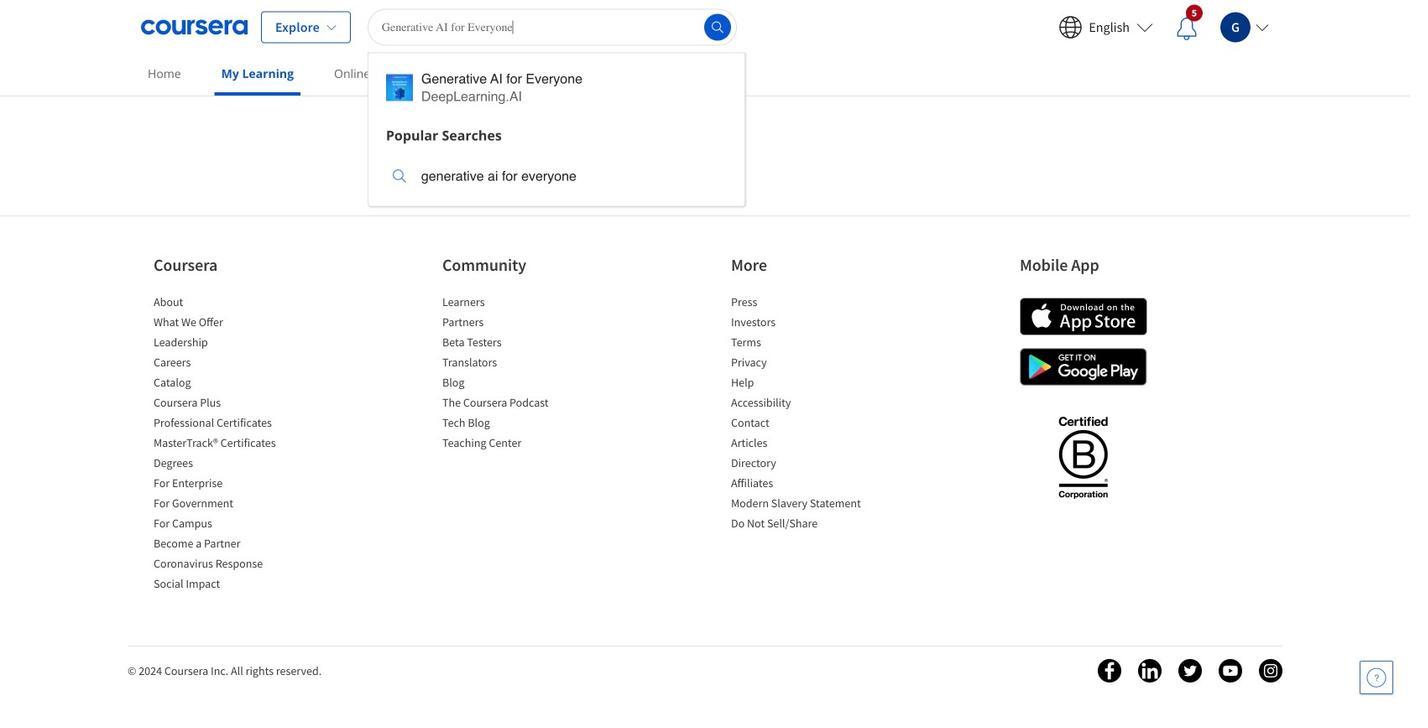 Task type: vqa. For each thing, say whether or not it's contained in the screenshot.
top suggestion image
yes



Task type: describe. For each thing, give the bounding box(es) containing it.
coursera youtube image
[[1219, 660, 1242, 683]]

coursera twitter image
[[1178, 660, 1202, 683]]

autocomplete results list box
[[368, 52, 745, 207]]

2 list from the left
[[442, 294, 585, 455]]

logo of certified b corporation image
[[1049, 407, 1118, 508]]

download on the app store image
[[1020, 298, 1147, 336]]

1 list from the left
[[154, 294, 296, 596]]

What do you want to learn? text field
[[368, 9, 737, 46]]

1 vertical spatial suggestion image image
[[393, 170, 406, 183]]



Task type: locate. For each thing, give the bounding box(es) containing it.
0 horizontal spatial list
[[154, 294, 296, 596]]

0 vertical spatial suggestion image image
[[386, 74, 413, 101]]

help center image
[[1366, 668, 1387, 688]]

coursera linkedin image
[[1138, 660, 1162, 683]]

None search field
[[368, 9, 745, 207]]

2 horizontal spatial list
[[731, 294, 874, 535]]

coursera image
[[141, 14, 248, 41]]

coursera instagram image
[[1259, 660, 1282, 683]]

get it on google play image
[[1020, 348, 1147, 386]]

list
[[154, 294, 296, 596], [442, 294, 585, 455], [731, 294, 874, 535]]

coursera facebook image
[[1098, 660, 1121, 683]]

1 horizontal spatial list
[[442, 294, 585, 455]]

3 list from the left
[[731, 294, 874, 535]]

tab panel
[[141, 0, 1269, 189]]

suggestion image image
[[386, 74, 413, 101], [393, 170, 406, 183]]

list item
[[154, 294, 296, 314], [442, 294, 585, 314], [731, 294, 874, 314], [154, 314, 296, 334], [442, 314, 585, 334], [731, 314, 874, 334], [154, 334, 296, 354], [442, 334, 585, 354], [731, 334, 874, 354], [154, 354, 296, 374], [442, 354, 585, 374], [731, 354, 874, 374], [154, 374, 296, 394], [442, 374, 585, 394], [731, 374, 874, 394], [154, 394, 296, 415], [442, 394, 585, 415], [731, 394, 874, 415], [154, 415, 296, 435], [442, 415, 585, 435], [731, 415, 874, 435], [154, 435, 296, 455], [442, 435, 585, 455], [731, 435, 874, 455], [154, 455, 296, 475], [731, 455, 874, 475], [154, 475, 296, 495], [731, 475, 874, 495], [154, 495, 296, 515], [731, 495, 874, 515], [154, 515, 296, 535], [731, 515, 874, 535], [154, 535, 296, 556], [154, 556, 296, 576], [154, 576, 296, 596]]



